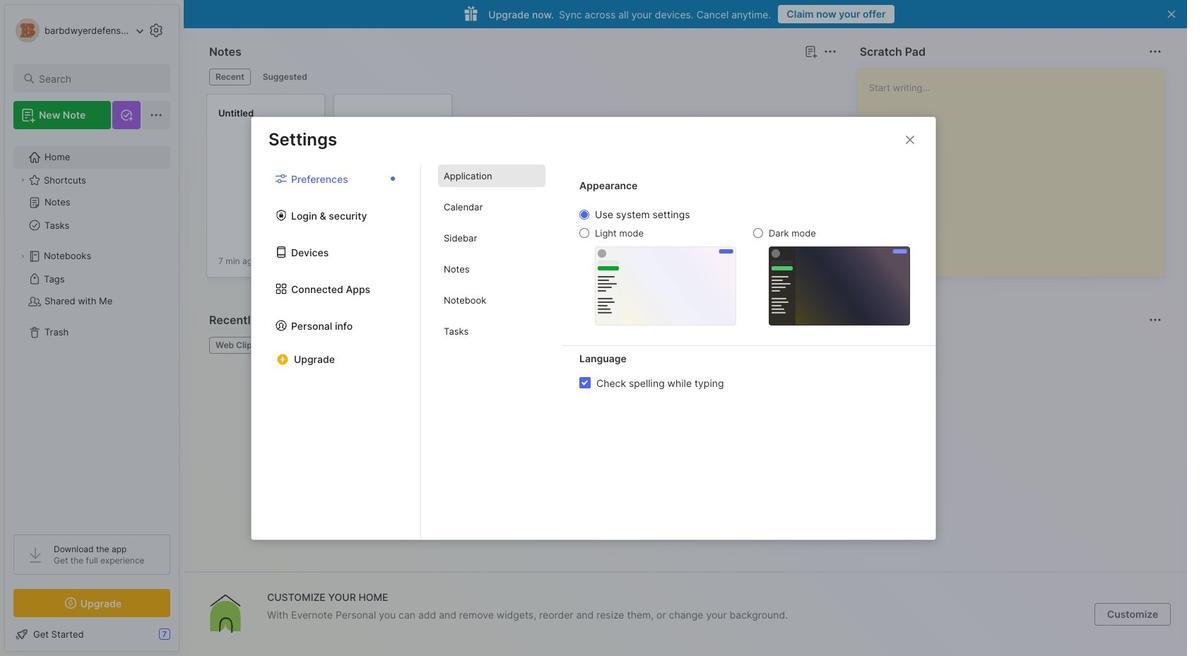 Task type: describe. For each thing, give the bounding box(es) containing it.
expand notebooks image
[[18, 252, 27, 261]]

settings image
[[148, 22, 165, 39]]

Search text field
[[39, 72, 158, 86]]

tree inside main element
[[5, 138, 179, 522]]



Task type: locate. For each thing, give the bounding box(es) containing it.
Start writing… text field
[[869, 69, 1164, 266]]

close image
[[902, 131, 919, 148]]

none search field inside main element
[[39, 70, 158, 87]]

main element
[[0, 0, 184, 657]]

None checkbox
[[580, 377, 591, 389]]

tab
[[209, 69, 251, 86], [256, 69, 314, 86], [438, 165, 546, 187], [438, 196, 546, 218], [438, 227, 546, 250], [438, 258, 546, 281], [438, 289, 546, 312], [438, 320, 546, 343], [209, 337, 263, 354], [269, 337, 311, 354], [317, 337, 377, 354], [425, 337, 464, 354]]

tab list
[[209, 69, 835, 86], [252, 165, 421, 540], [421, 165, 563, 540], [209, 337, 1160, 354]]

option group
[[580, 209, 910, 325]]

None radio
[[754, 228, 763, 238]]

row group
[[206, 94, 461, 286]]

None radio
[[580, 210, 590, 220], [580, 228, 590, 238], [580, 210, 590, 220], [580, 228, 590, 238]]

None search field
[[39, 70, 158, 87]]

tree
[[5, 138, 179, 522]]



Task type: vqa. For each thing, say whether or not it's contained in the screenshot.
Help and Learning task checklist Field
no



